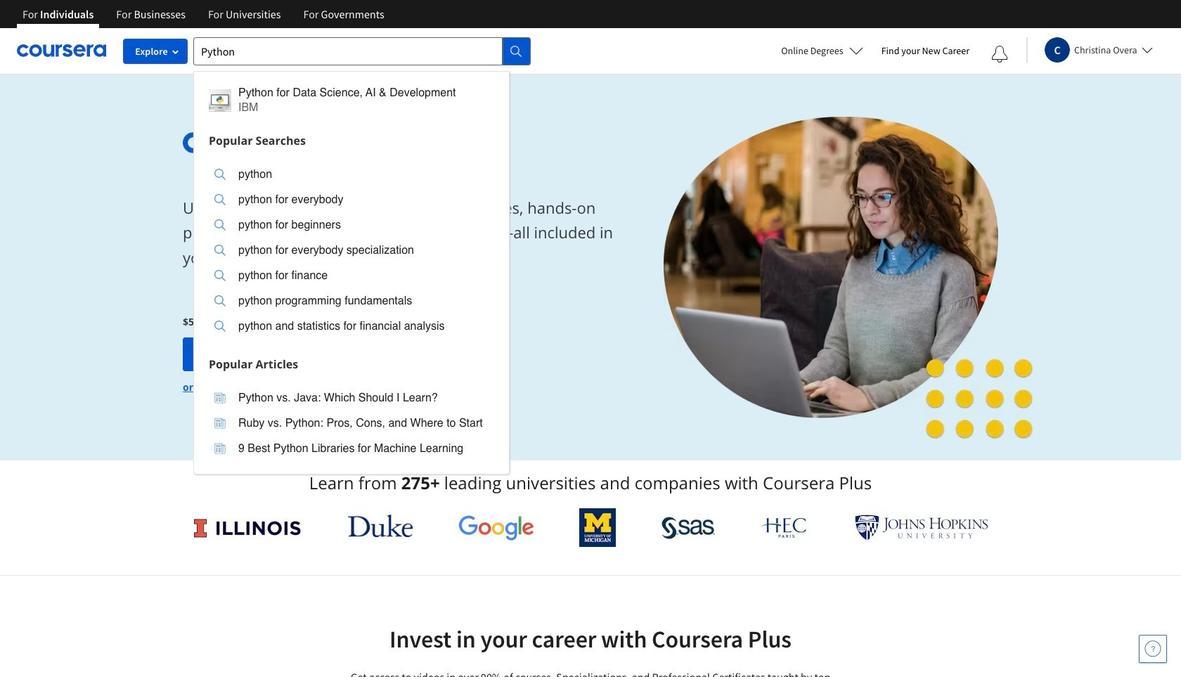 Task type: describe. For each thing, give the bounding box(es) containing it.
2 list box from the top
[[194, 377, 509, 474]]

banner navigation
[[11, 0, 396, 28]]

coursera image
[[17, 40, 106, 62]]

university of illinois at urbana-champaign image
[[193, 517, 303, 539]]

autocomplete results list box
[[193, 71, 510, 475]]

1 list box from the top
[[194, 153, 509, 351]]

university of michigan image
[[580, 509, 616, 547]]



Task type: vqa. For each thing, say whether or not it's contained in the screenshot.
Subject
no



Task type: locate. For each thing, give the bounding box(es) containing it.
0 vertical spatial list box
[[194, 153, 509, 351]]

list box
[[194, 153, 509, 351], [194, 377, 509, 474]]

suggestion image image
[[209, 89, 231, 112], [215, 169, 226, 180], [215, 194, 226, 205], [215, 219, 226, 231], [215, 245, 226, 256], [215, 270, 226, 281], [215, 295, 226, 307], [215, 321, 226, 332], [215, 393, 226, 404], [215, 418, 226, 429], [215, 443, 226, 454]]

What do you want to learn? text field
[[193, 37, 503, 65]]

johns hopkins university image
[[855, 515, 989, 541]]

help center image
[[1145, 641, 1162, 658]]

1 vertical spatial list box
[[194, 377, 509, 474]]

sas image
[[662, 517, 715, 539]]

duke university image
[[348, 515, 413, 537]]

hec paris image
[[761, 514, 810, 542]]

google image
[[458, 515, 534, 541]]

None search field
[[193, 37, 531, 475]]

coursera plus image
[[183, 132, 397, 153]]



